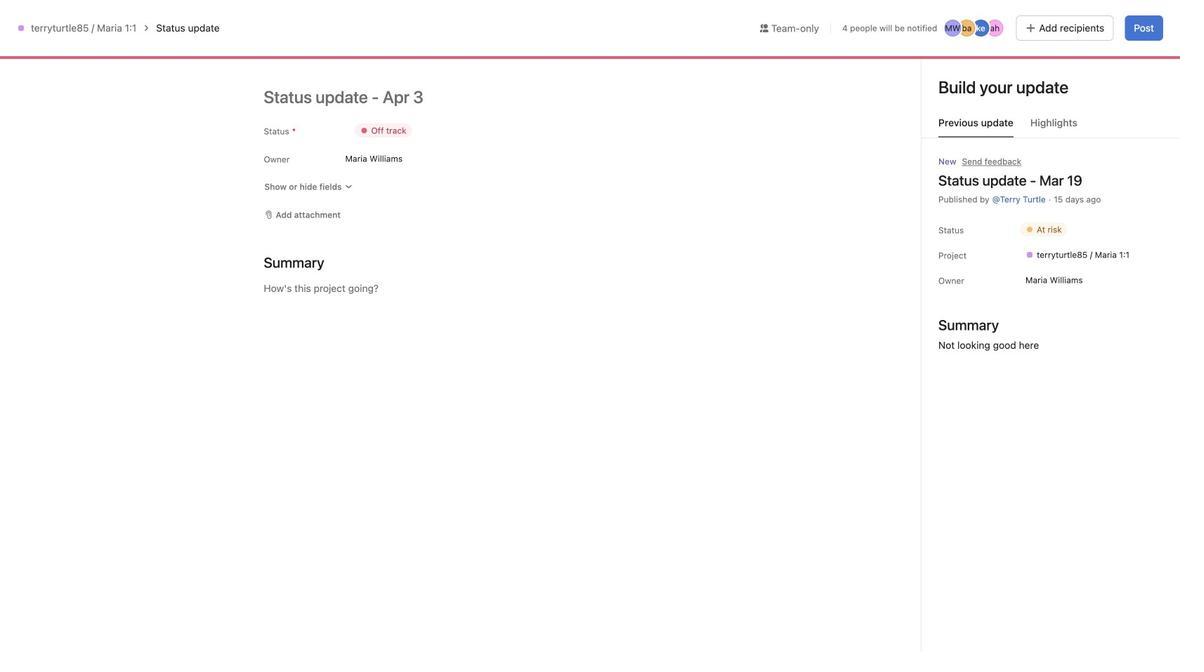 Task type: describe. For each thing, give the bounding box(es) containing it.
creator for move back to start! cell
[[702, 522, 800, 548]]

topic type field for good cell
[[618, 241, 703, 267]]

creator for new milestone cell
[[702, 190, 800, 216]]

new milestone cell
[[169, 190, 618, 216]]

creator for let's talk about ducks cell
[[702, 342, 800, 368]]

Section title text field
[[264, 253, 324, 273]]

topic type field for let's talk about ducks cell
[[618, 342, 703, 368]]

creation date for if not already scheduled, set up a recurring 1:1 meeting in your calendar cell
[[800, 623, 898, 649]]

creation date for investors are demanding we finish the project soon!! cell
[[800, 432, 898, 458]]

remove from starred image
[[442, 47, 453, 58]]

creator for remember to add discussion topics for the next meeting cell for creation date for remember to add discussion topics for the next meeting cell related to third cell
[[702, 573, 800, 599]]

creation date for remember to add discussion topics for the next meeting cell for fourth cell from the bottom
[[800, 547, 898, 573]]

creation date for new milestone cell
[[800, 190, 898, 216]]

topic type field for remember to add discussion topics for the next meeting cell for creation date for remember to add discussion topics for the next meeting cell for fourth cell from the bottom's creator for remember to add discussion topics for the next meeting cell
[[618, 547, 703, 573]]

Task name text field
[[221, 196, 295, 210]]

header important information tree grid
[[169, 432, 1170, 483]]

topic type field for remember to add discussion topics for the next meeting cell for creation date for remember to add discussion topics for the next meeting cell related to third cell's creator for remember to add discussion topics for the next meeting cell
[[618, 573, 703, 599]]

creation date for is there anything we should be doing differently? cell
[[800, 317, 898, 343]]

4 cell from the top
[[995, 598, 1093, 624]]

header next meeting tree grid
[[169, 190, 1170, 394]]

creator for do you have any project updates? cell
[[702, 292, 800, 318]]

5 cell from the top
[[995, 623, 1093, 649]]

creation date for let's talk about ducks cell
[[800, 342, 898, 368]]

1 cell from the top
[[995, 522, 1093, 548]]



Task type: vqa. For each thing, say whether or not it's contained in the screenshot.
1st Topic Type field for Remember to add discussion topics for the next meeting cell
yes



Task type: locate. For each thing, give the bounding box(es) containing it.
topic type field for new milestone cell
[[618, 190, 703, 216]]

topic type field for do you have any project updates? cell
[[618, 292, 703, 318]]

1 creation date for remember to add discussion topics for the next meeting cell from the top
[[800, 547, 898, 573]]

creation date for remember to add discussion topics for the next meeting cell
[[800, 547, 898, 573], [800, 573, 898, 599]]

cell
[[995, 522, 1093, 548], [995, 547, 1093, 573], [995, 573, 1093, 599], [995, 598, 1093, 624], [995, 623, 1093, 649]]

topic type field for investors are demanding we finish the project soon!! cell
[[618, 432, 703, 458]]

2 cell from the top
[[995, 547, 1093, 573]]

hide sidebar image
[[18, 11, 30, 22]]

creator for investors are demanding we finish the project soon!! cell
[[702, 432, 800, 458]]

creation date for good cell
[[800, 241, 898, 267]]

None text field
[[261, 40, 415, 65]]

creator for is there anything we should be doing differently? cell
[[702, 317, 800, 343]]

topic type field for if not already scheduled, set up a recurring 1:1 meeting in your calendar cell
[[618, 623, 703, 649]]

creator for good cell
[[702, 241, 800, 267]]

creation date for do you have any project updates? cell
[[800, 292, 898, 318]]

header fyis tree grid
[[169, 522, 1170, 653]]

2 topic type field for remember to add discussion topics for the next meeting cell from the top
[[618, 573, 703, 599]]

good cell
[[169, 241, 618, 267]]

creator for remember to add discussion topics for the next meeting cell for creation date for remember to add discussion topics for the next meeting cell for fourth cell from the bottom
[[702, 547, 800, 573]]

creator for if not already scheduled, set up a recurring 1:1 meeting in your calendar cell
[[702, 623, 800, 649]]

topic type field for move back to start! cell
[[618, 522, 703, 548]]

creation date for remember to add discussion topics for the next meeting cell for third cell
[[800, 573, 898, 599]]

topic type field for is there anything we should be doing differently? cell
[[618, 317, 703, 343]]

2 creation date for remember to add discussion topics for the next meeting cell from the top
[[800, 573, 898, 599]]

creator for remember to add discussion topics for the next meeting cell
[[702, 547, 800, 573], [702, 573, 800, 599]]

1 like. you liked this task image
[[265, 250, 274, 258]]

tab list
[[922, 115, 1181, 138]]

learn more about how to run effective 1:1s cell
[[169, 649, 618, 653]]

1 topic type field for remember to add discussion topics for the next meeting cell from the top
[[618, 547, 703, 573]]

1 creator for remember to add discussion topics for the next meeting cell from the top
[[702, 547, 800, 573]]

row
[[169, 125, 1181, 151], [186, 150, 1153, 152], [169, 190, 1170, 216], [169, 241, 1170, 267], [169, 292, 1170, 318], [169, 317, 1170, 343], [169, 342, 1170, 368], [169, 368, 1170, 394], [169, 432, 1170, 458], [169, 457, 1170, 483], [169, 522, 1170, 548], [169, 547, 1170, 573], [169, 573, 1170, 599], [169, 623, 1170, 649], [169, 649, 1170, 653]]

Title of update text field
[[264, 82, 685, 112]]

3 cell from the top
[[995, 573, 1093, 599]]

2 creator for remember to add discussion topics for the next meeting cell from the top
[[702, 573, 800, 599]]

creation date for move back to start! cell
[[800, 522, 898, 548]]

topic type field for remember to add discussion topics for the next meeting cell
[[618, 547, 703, 573], [618, 573, 703, 599]]



